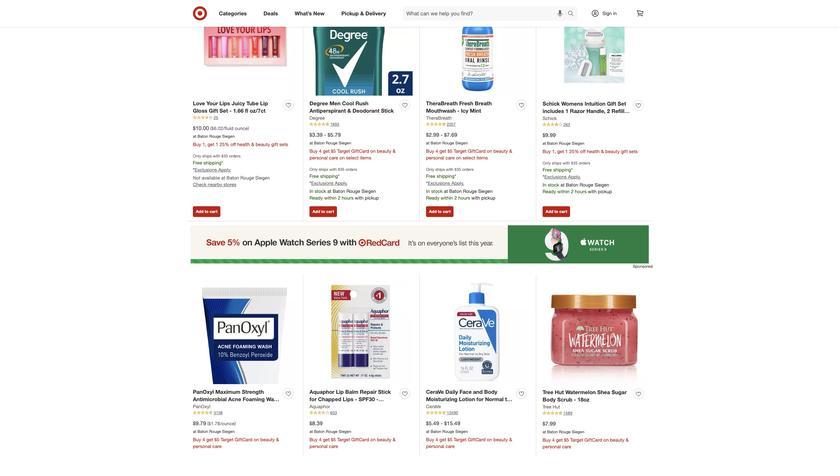 Task type: locate. For each thing, give the bounding box(es) containing it.
target
[[337, 148, 350, 154], [454, 148, 467, 154], [221, 437, 233, 443], [337, 437, 350, 443], [454, 437, 467, 443], [570, 438, 583, 444]]

1 vertical spatial lip
[[547, 116, 555, 122]]

1.66
[[233, 108, 244, 114]]

tree
[[543, 389, 553, 396], [543, 405, 551, 410]]

pickup for baton
[[598, 189, 612, 195]]

1 for from the left
[[310, 397, 317, 403]]

men
[[330, 100, 341, 107]]

rouge inside $9.79 ( $1.78 /ounce ) at baton rouge siegen buy 4 get $5 target giftcard on beauty & personal care
[[209, 430, 221, 435]]

set inside schick womens intuition gift set includes 1 razor handle, 2 refills, 1 lip balm - 4ct
[[618, 100, 626, 107]]

free inside cerave daily face and body moisturizing lotion for normal to dry skin - fragrance free
[[480, 404, 491, 411]]

-
[[229, 108, 232, 114], [457, 108, 459, 114], [571, 116, 573, 122], [324, 132, 326, 138], [441, 132, 443, 138], [355, 397, 357, 403], [376, 397, 379, 403], [574, 397, 576, 404], [449, 404, 451, 411], [441, 421, 443, 428]]

select for $2.99 - $7.69
[[463, 155, 475, 161]]

2 cart from the left
[[326, 209, 334, 215]]

0 horizontal spatial off
[[231, 142, 236, 147]]

1 items from the left
[[360, 155, 371, 161]]

baton inside $3.39 - $5.79 at baton rouge siegen buy 4 get $5 target giftcard on beauty & personal care on select items
[[314, 141, 325, 146]]

care down $5.79
[[329, 155, 338, 161]]

schick for schick
[[543, 116, 557, 121]]

1 horizontal spatial (
[[210, 126, 212, 131]]

1 add from the left
[[196, 209, 204, 215]]

personal down $7.99
[[543, 445, 561, 450]]

- left 18oz
[[574, 397, 576, 404]]

1 horizontal spatial body
[[543, 397, 556, 404]]

moisturizing
[[426, 397, 458, 403]]

rouge inside "$9.99 at baton rouge siegen buy 1, get 1 25% off health & beauty gift sets"
[[559, 141, 571, 146]]

2257 link
[[426, 122, 529, 128]]

$35 down "$9.99 at baton rouge siegen buy 1, get 1 25% off health & beauty gift sets"
[[571, 161, 578, 166]]

1 vertical spatial aquaphor
[[310, 404, 330, 410]]

baton inside the $2.99 - $7.69 at baton rouge siegen buy 4 get $5 target giftcard on beauty & personal care on select items
[[431, 141, 441, 146]]

care down "1589"
[[562, 445, 571, 450]]

1 horizontal spatial lip
[[336, 389, 344, 396]]

check nearby stores button
[[193, 182, 236, 188]]

aquaphor inside "aquaphor lip balm repair stick for chapped lips - spf30 - 2pk/.34oz"
[[310, 389, 334, 396]]

deals
[[264, 10, 278, 17]]

2 add from the left
[[313, 209, 320, 215]]

0 vertical spatial 1,
[[202, 142, 206, 147]]

0 horizontal spatial hours
[[342, 195, 354, 201]]

1 down womens
[[565, 108, 568, 115]]

target down 653 "link" on the left
[[337, 437, 350, 443]]

gift inside schick womens intuition gift set includes 1 razor handle, 2 refills, 1 lip balm - 4ct
[[607, 100, 616, 107]]

1 horizontal spatial within
[[441, 195, 453, 201]]

exclusions apply. link for baton
[[544, 174, 581, 180]]

giftcard down 653 "link" on the left
[[351, 437, 369, 443]]

fresh
[[459, 100, 473, 107]]

on inside $9.79 ( $1.78 /ounce ) at baton rouge siegen buy 4 get $5 target giftcard on beauty & personal care
[[254, 437, 259, 443]]

personal inside $5.49 - $15.49 at baton rouge siegen buy 4 get $5 target giftcard on beauty & personal care
[[426, 444, 444, 450]]

add to cart button
[[193, 207, 221, 218], [310, 207, 337, 218], [426, 207, 454, 218], [543, 207, 570, 218]]

$35 inside only ships with $35 orders free shipping * * exclusions apply. not available at baton rouge siegen check nearby stores
[[221, 154, 228, 159]]

for down the and
[[477, 397, 484, 403]]

cerave down moisturizing
[[426, 404, 441, 410]]

cart
[[210, 209, 218, 215], [326, 209, 334, 215], [443, 209, 451, 215], [559, 209, 567, 215]]

baton inside $9.79 ( $1.78 /ounce ) at baton rouge siegen buy 4 get $5 target giftcard on beauty & personal care
[[197, 430, 208, 435]]

orders down $10.00 ( $6.02 /fluid ounce ) at baton rouge siegen buy 1, get 1 25% off health & beauty gift sets
[[229, 154, 241, 159]]

&
[[360, 10, 364, 17], [347, 108, 351, 114], [251, 142, 254, 147], [393, 148, 396, 154], [509, 148, 512, 154], [601, 149, 604, 154], [276, 437, 279, 443], [393, 437, 396, 443], [509, 437, 512, 443], [626, 438, 629, 444]]

cart for $7.69
[[443, 209, 451, 215]]

degree for degree men cool rush antiperspirant & deodorant stick
[[310, 100, 328, 107]]

select for $3.39 - $5.79
[[346, 155, 359, 161]]

buy down $5.49
[[426, 437, 434, 443]]

intuition
[[585, 100, 606, 107]]

$15.49
[[444, 421, 460, 428]]

degree men cool rush antiperspirant & deodorant stick image
[[310, 0, 413, 96], [310, 0, 413, 96]]

0 vertical spatial therabreath
[[426, 100, 458, 107]]

lip inside love your lips juicy tube lip gloss gift set - 1.66 fl oz/7ct
[[260, 100, 268, 107]]

4 add to cart from the left
[[546, 209, 567, 215]]

0 horizontal spatial gift
[[209, 108, 218, 114]]

0 vertical spatial lip
[[260, 100, 268, 107]]

hut inside the tree hut watermelon shea sugar body scrub - 18oz
[[555, 389, 564, 396]]

2 schick from the top
[[543, 116, 557, 121]]

care down 653
[[329, 444, 338, 450]]

lips right your
[[219, 100, 230, 107]]

cool
[[342, 100, 354, 107]]

$35 down $3.39 - $5.79 at baton rouge siegen buy 4 get $5 target giftcard on beauty & personal care on select items
[[338, 167, 344, 172]]

1 cart from the left
[[210, 209, 218, 215]]

on inside $5.49 - $15.49 at baton rouge siegen buy 4 get $5 target giftcard on beauty & personal care
[[487, 437, 492, 443]]

- right spf30
[[376, 397, 379, 403]]

degree down antiperspirant
[[310, 115, 325, 121]]

giftcard inside the $8.39 at baton rouge siegen buy 4 get $5 target giftcard on beauty & personal care
[[351, 437, 369, 443]]

/fluid
[[223, 126, 233, 131]]

1 horizontal spatial items
[[476, 155, 488, 161]]

select inside the $2.99 - $7.69 at baton rouge siegen buy 4 get $5 target giftcard on beauty & personal care on select items
[[463, 155, 475, 161]]

tree up tree hut
[[543, 389, 553, 396]]

buy down $7.99
[[543, 438, 551, 444]]

1 vertical spatial )
[[235, 422, 236, 427]]

1 vertical spatial 25%
[[569, 149, 579, 154]]

1 horizontal spatial for
[[477, 397, 484, 403]]

buy inside the $2.99 - $7.69 at baton rouge siegen buy 4 get $5 target giftcard on beauty & personal care on select items
[[426, 148, 434, 154]]

only for $9.99
[[543, 161, 551, 166]]

giftcard down 2257 link
[[468, 148, 486, 154]]

gift inside $10.00 ( $6.02 /fluid ounce ) at baton rouge siegen buy 1, get 1 25% off health & beauty gift sets
[[271, 142, 278, 147]]

personal inside the $8.39 at baton rouge siegen buy 4 get $5 target giftcard on beauty & personal care
[[310, 444, 328, 450]]

repair
[[360, 389, 377, 396]]

25% down /fluid
[[220, 142, 229, 147]]

0 horizontal spatial only ships with $35 orders free shipping * * exclusions apply. in stock at  baton rouge siegen ready within 2 hours with pickup
[[310, 167, 379, 201]]

love your lips juicy tube lip gloss gift set - 1.66 fl oz/7ct link
[[193, 100, 280, 115]]

target inside $7.99 at baton rouge siegen buy 4 get $5 target giftcard on beauty & personal care
[[570, 438, 583, 444]]

tree hut watermelon shea sugar body scrub - 18oz image
[[543, 282, 646, 385], [543, 282, 646, 385]]

2 aquaphor from the top
[[310, 404, 330, 410]]

at inside only ships with $35 orders free shipping * * exclusions apply. not available at baton rouge siegen check nearby stores
[[221, 175, 225, 181]]

1 vertical spatial hut
[[553, 405, 560, 410]]

rouge
[[209, 134, 221, 139], [326, 141, 338, 146], [442, 141, 454, 146], [559, 141, 571, 146], [240, 175, 254, 181], [580, 182, 593, 188], [346, 189, 360, 194], [463, 189, 477, 194], [209, 430, 221, 435], [326, 430, 338, 435], [442, 430, 454, 435], [559, 430, 571, 435]]

1 horizontal spatial select
[[463, 155, 475, 161]]

aquaphor lip balm repair stick for chapped lips - spf30 - 2pk/.34oz image
[[310, 282, 413, 385], [310, 282, 413, 385]]

1693
[[330, 122, 339, 127]]

2 cerave from the top
[[426, 404, 441, 410]]

add to cart for $7.69
[[429, 209, 451, 215]]

$9.99 at baton rouge siegen buy 1, get 1 25% off health & beauty gift sets
[[543, 132, 638, 154]]

giftcard down 3138 'link'
[[235, 437, 252, 443]]

0 vertical spatial aquaphor
[[310, 389, 334, 396]]

2 select from the left
[[463, 155, 475, 161]]

1 horizontal spatial health
[[587, 149, 600, 154]]

personal
[[310, 155, 328, 161], [426, 155, 444, 161], [193, 444, 211, 450], [310, 444, 328, 450], [426, 444, 444, 450], [543, 445, 561, 450]]

lip up chapped
[[336, 389, 344, 396]]

buy down the "$9.99"
[[543, 149, 551, 154]]

buy down $2.99
[[426, 148, 434, 154]]

schick womens intuition gift set includes 1 razor handle, 2 refills, 1 lip balm - 4ct
[[543, 100, 629, 122]]

stick right repair
[[378, 389, 391, 396]]

$5 down 653
[[331, 437, 336, 443]]

sets inside $10.00 ( $6.02 /fluid ounce ) at baton rouge siegen buy 1, get 1 25% off health & beauty gift sets
[[279, 142, 288, 147]]

1 vertical spatial cerave
[[426, 404, 441, 410]]

aquaphor for aquaphor
[[310, 404, 330, 410]]

3 add to cart button from the left
[[426, 207, 454, 218]]

1 vertical spatial gift
[[621, 149, 628, 154]]

2 horizontal spatial stock
[[548, 182, 559, 188]]

lips inside love your lips juicy tube lip gloss gift set - 1.66 fl oz/7ct
[[219, 100, 230, 107]]

- inside love your lips juicy tube lip gloss gift set - 1.66 fl oz/7ct
[[229, 108, 232, 114]]

1 horizontal spatial only ships with $35 orders free shipping * * exclusions apply. in stock at  baton rouge siegen ready within 2 hours with pickup
[[426, 167, 495, 201]]

cerave up moisturizing
[[426, 389, 444, 396]]

18oz
[[578, 397, 589, 404]]

gift inside "$9.99 at baton rouge siegen buy 1, get 1 25% off health & beauty gift sets"
[[621, 149, 628, 154]]

degree up antiperspirant
[[310, 100, 328, 107]]

juicy
[[232, 100, 245, 107]]

2 degree from the top
[[310, 115, 325, 121]]

get inside $7.99 at baton rouge siegen buy 4 get $5 target giftcard on beauty & personal care
[[556, 438, 563, 444]]

- right $3.39
[[324, 132, 326, 138]]

get inside $5.49 - $15.49 at baton rouge siegen buy 4 get $5 target giftcard on beauty & personal care
[[439, 437, 446, 443]]

schick womens intuition gift set includes 1 razor handle, 2 refills, 1 lip balm - 4ct image
[[543, 0, 646, 96], [543, 0, 646, 96]]

siegen
[[222, 134, 235, 139], [339, 141, 351, 146], [455, 141, 468, 146], [572, 141, 584, 146], [255, 175, 270, 181], [595, 182, 609, 188], [361, 189, 376, 194], [478, 189, 493, 194], [222, 430, 235, 435], [339, 430, 351, 435], [455, 430, 468, 435], [572, 430, 584, 435]]

$5 inside $9.79 ( $1.78 /ounce ) at baton rouge siegen buy 4 get $5 target giftcard on beauty & personal care
[[214, 437, 219, 443]]

1 schick from the top
[[543, 100, 560, 107]]

baton
[[197, 134, 208, 139], [314, 141, 325, 146], [431, 141, 441, 146], [547, 141, 558, 146], [227, 175, 239, 181], [566, 182, 578, 188], [333, 189, 345, 194], [449, 189, 462, 194], [197, 430, 208, 435], [314, 430, 325, 435], [431, 430, 441, 435], [547, 430, 558, 435]]

rouge inside only ships with $35 orders free shipping * * exclusions apply. not available at baton rouge siegen check nearby stores
[[240, 175, 254, 181]]

body
[[484, 389, 497, 396], [543, 397, 556, 404]]

add to cart button for $5.79
[[310, 207, 337, 218]]

pickup & delivery
[[341, 10, 386, 17]]

lips right chapped
[[343, 397, 354, 403]]

free for $3.39
[[310, 174, 319, 179]]

shipping for baton
[[553, 167, 571, 173]]

to
[[205, 209, 209, 215], [321, 209, 325, 215], [438, 209, 442, 215], [554, 209, 558, 215], [505, 397, 510, 403]]

4 add to cart button from the left
[[543, 207, 570, 218]]

buy down $8.39
[[310, 437, 318, 443]]

0 horizontal spatial )
[[235, 422, 236, 427]]

exclusions apply. link for $7.69
[[428, 181, 464, 186]]

set up refills,
[[618, 100, 626, 107]]

baton inside $5.49 - $15.49 at baton rouge siegen buy 4 get $5 target giftcard on beauty & personal care
[[431, 430, 441, 435]]

0 vertical spatial tree
[[543, 389, 553, 396]]

- left spf30
[[355, 397, 357, 403]]

1 vertical spatial gift
[[209, 108, 218, 114]]

schick up includes
[[543, 100, 560, 107]]

0 vertical spatial stick
[[381, 108, 394, 114]]

at inside $10.00 ( $6.02 /fluid ounce ) at baton rouge siegen buy 1, get 1 25% off health & beauty gift sets
[[193, 134, 196, 139]]

0 vertical spatial gift
[[607, 100, 616, 107]]

exclusions apply. link
[[195, 167, 231, 173], [544, 174, 581, 180], [311, 181, 347, 186], [428, 181, 464, 186]]

personal down $9.79
[[193, 444, 211, 450]]

giftcard down "1693" link
[[351, 148, 369, 154]]

(
[[210, 126, 212, 131], [207, 422, 209, 427]]

only inside only ships with $35 orders free shipping * * exclusions apply. not available at baton rouge siegen check nearby stores
[[193, 154, 201, 159]]

3 cart from the left
[[443, 209, 451, 215]]

1589
[[563, 411, 572, 416]]

- inside the $2.99 - $7.69 at baton rouge siegen buy 4 get $5 target giftcard on beauty & personal care on select items
[[441, 132, 443, 138]]

love your lips juicy tube lip gloss gift set - 1.66 fl oz/7ct image
[[193, 0, 296, 96], [193, 0, 296, 96]]

buy down $10.00
[[193, 142, 201, 147]]

0 vertical spatial balm
[[556, 116, 570, 122]]

0 vertical spatial sets
[[279, 142, 288, 147]]

on inside $7.99 at baton rouge siegen buy 4 get $5 target giftcard on beauty & personal care
[[603, 438, 609, 444]]

1 vertical spatial therabreath
[[426, 115, 452, 121]]

breath
[[475, 100, 492, 107]]

hut down scrub
[[553, 405, 560, 410]]

- inside $5.49 - $15.49 at baton rouge siegen buy 4 get $5 target giftcard on beauty & personal care
[[441, 421, 443, 428]]

0 horizontal spatial lip
[[260, 100, 268, 107]]

target inside the $2.99 - $7.69 at baton rouge siegen buy 4 get $5 target giftcard on beauty & personal care on select items
[[454, 148, 467, 154]]

therabreath fresh breath mouthwash - icy mint link
[[426, 100, 513, 115]]

2 horizontal spatial in
[[543, 182, 546, 188]]

0 horizontal spatial sets
[[279, 142, 288, 147]]

0 horizontal spatial lips
[[219, 100, 230, 107]]

4 down $9.79
[[202, 437, 205, 443]]

therabreath fresh breath mouthwash - icy mint image
[[426, 0, 529, 96], [426, 0, 529, 96]]

care inside $9.79 ( $1.78 /ounce ) at baton rouge siegen buy 4 get $5 target giftcard on beauty & personal care
[[212, 444, 222, 450]]

lip up oz/7ct
[[260, 100, 268, 107]]

$5 inside the $8.39 at baton rouge siegen buy 4 get $5 target giftcard on beauty & personal care
[[331, 437, 336, 443]]

handle,
[[586, 108, 606, 115]]

sets
[[279, 142, 288, 147], [629, 149, 638, 154]]

1 vertical spatial schick
[[543, 116, 557, 121]]

only ships with $35 orders free shipping * * exclusions apply. in stock at  baton rouge siegen ready within 2 hours with pickup for $7.69
[[426, 167, 495, 201]]

0 vertical spatial gift
[[271, 142, 278, 147]]

- right $5.49
[[441, 421, 443, 428]]

personal down $2.99
[[426, 155, 444, 161]]

What can we help you find? suggestions appear below search field
[[402, 6, 569, 21]]

2
[[607, 108, 610, 115], [571, 189, 574, 195], [338, 195, 340, 201], [454, 195, 457, 201]]

care down $7.69
[[446, 155, 455, 161]]

on down 12490 link
[[487, 437, 492, 443]]

only
[[193, 154, 201, 159], [543, 161, 551, 166], [310, 167, 318, 172], [426, 167, 434, 172]]

4 inside $3.39 - $5.79 at baton rouge siegen buy 4 get $5 target giftcard on beauty & personal care on select items
[[319, 148, 322, 154]]

in for baton
[[543, 182, 546, 188]]

& inside $9.79 ( $1.78 /ounce ) at baton rouge siegen buy 4 get $5 target giftcard on beauty & personal care
[[276, 437, 279, 443]]

hut for tree hut watermelon shea sugar body scrub - 18oz
[[555, 389, 564, 396]]

4 down $5.49
[[436, 437, 438, 443]]

balm inside "aquaphor lip balm repair stick for chapped lips - spf30 - 2pk/.34oz"
[[345, 389, 358, 396]]

only ships with $35 orders free shipping * * exclusions apply. not available at baton rouge siegen check nearby stores
[[193, 154, 270, 188]]

653 link
[[310, 411, 413, 417]]

delivery
[[365, 10, 386, 17]]

0 vertical spatial (
[[210, 126, 212, 131]]

2 tree from the top
[[543, 405, 551, 410]]

on down 653 "link" on the left
[[370, 437, 376, 443]]

free for $10.00
[[193, 160, 202, 166]]

lip inside schick womens intuition gift set includes 1 razor handle, 2 refills, 1 lip balm - 4ct
[[547, 116, 555, 122]]

free
[[193, 160, 202, 166], [543, 167, 552, 173], [310, 174, 319, 179], [426, 174, 435, 179], [480, 404, 491, 411]]

1 vertical spatial set
[[220, 108, 228, 114]]

0 vertical spatial )
[[248, 126, 249, 131]]

1 horizontal spatial pickup
[[481, 195, 495, 201]]

body inside cerave daily face and body moisturizing lotion for normal to dry skin - fragrance free
[[484, 389, 497, 396]]

0 vertical spatial health
[[237, 142, 250, 147]]

25%
[[220, 142, 229, 147], [569, 149, 579, 154]]

beauty
[[256, 142, 270, 147], [377, 148, 391, 154], [494, 148, 508, 154], [605, 149, 620, 154], [260, 437, 275, 443], [377, 437, 391, 443], [494, 437, 508, 443], [610, 438, 624, 444]]

tree up $7.99
[[543, 405, 551, 410]]

set
[[618, 100, 626, 107], [220, 108, 228, 114]]

$35 down $10.00 ( $6.02 /fluid ounce ) at baton rouge siegen buy 1, get 1 25% off health & beauty gift sets
[[221, 154, 228, 159]]

2 horizontal spatial pickup
[[598, 189, 612, 195]]

off down /fluid
[[231, 142, 236, 147]]

orders for $7.69
[[462, 167, 474, 172]]

0 horizontal spatial body
[[484, 389, 497, 396]]

0 vertical spatial off
[[231, 142, 236, 147]]

care inside $5.49 - $15.49 at baton rouge siegen buy 4 get $5 target giftcard on beauty & personal care
[[446, 444, 455, 450]]

$5 inside $3.39 - $5.79 at baton rouge siegen buy 4 get $5 target giftcard on beauty & personal care on select items
[[331, 148, 336, 154]]

schick inside schick womens intuition gift set includes 1 razor handle, 2 refills, 1 lip balm - 4ct
[[543, 100, 560, 107]]

0 horizontal spatial 25%
[[220, 142, 229, 147]]

add to cart for $6.02
[[196, 209, 218, 215]]

1 tree from the top
[[543, 389, 553, 396]]

sponsored
[[633, 264, 653, 269]]

add for $6.02
[[196, 209, 204, 215]]

care down $1.78
[[212, 444, 222, 450]]

1 horizontal spatial )
[[248, 126, 249, 131]]

- right $2.99
[[441, 132, 443, 138]]

tree hut watermelon shea sugar body scrub - 18oz link
[[543, 389, 630, 404]]

$5 down "1589"
[[564, 438, 569, 444]]

therabreath for therabreath
[[426, 115, 452, 121]]

1589 link
[[543, 411, 646, 417]]

2 horizontal spatial hours
[[575, 189, 587, 195]]

0 horizontal spatial within
[[324, 195, 336, 201]]

4 cart from the left
[[559, 209, 567, 215]]

1 horizontal spatial gift
[[607, 100, 616, 107]]

0 horizontal spatial ready
[[310, 195, 323, 201]]

care inside $7.99 at baton rouge siegen buy 4 get $5 target giftcard on beauty & personal care
[[562, 445, 571, 450]]

balm down includes
[[556, 116, 570, 122]]

1 vertical spatial degree
[[310, 115, 325, 121]]

1 therabreath from the top
[[426, 100, 458, 107]]

1 horizontal spatial lips
[[343, 397, 354, 403]]

1 horizontal spatial set
[[618, 100, 626, 107]]

aquaphor down chapped
[[310, 404, 330, 410]]

1 vertical spatial health
[[587, 149, 600, 154]]

balm left repair
[[345, 389, 358, 396]]

schick down includes
[[543, 116, 557, 121]]

baton inside "$9.99 at baton rouge siegen buy 1, get 1 25% off health & beauty gift sets"
[[547, 141, 558, 146]]

1 vertical spatial sets
[[629, 149, 638, 154]]

exclusions for baton
[[544, 174, 567, 180]]

$7.99 at baton rouge siegen buy 4 get $5 target giftcard on beauty & personal care
[[543, 421, 629, 450]]

exclusions apply. link for $6.02
[[195, 167, 231, 173]]

1 horizontal spatial balm
[[556, 116, 570, 122]]

1 inside $10.00 ( $6.02 /fluid ounce ) at baton rouge siegen buy 1, get 1 25% off health & beauty gift sets
[[216, 142, 218, 147]]

therabreath down mouthwash
[[426, 115, 452, 121]]

1 add to cart button from the left
[[193, 207, 221, 218]]

sign in
[[602, 10, 617, 16]]

therabreath up mouthwash
[[426, 100, 458, 107]]

1 vertical spatial (
[[207, 422, 209, 427]]

rouge inside $3.39 - $5.79 at baton rouge siegen buy 4 get $5 target giftcard on beauty & personal care on select items
[[326, 141, 338, 146]]

stick right deodorant
[[381, 108, 394, 114]]

1 add to cart from the left
[[196, 209, 218, 215]]

search
[[565, 11, 581, 17]]

4 inside the $2.99 - $7.69 at baton rouge siegen buy 4 get $5 target giftcard on beauty & personal care on select items
[[436, 148, 438, 154]]

0 horizontal spatial for
[[310, 397, 317, 403]]

buy down $9.79
[[193, 437, 201, 443]]

0 horizontal spatial pickup
[[365, 195, 379, 201]]

orders
[[229, 154, 241, 159], [579, 161, 590, 166], [346, 167, 357, 172], [462, 167, 474, 172]]

for
[[310, 397, 317, 403], [477, 397, 484, 403]]

12490
[[447, 411, 458, 416]]

tree inside the tree hut watermelon shea sugar body scrub - 18oz
[[543, 389, 553, 396]]

$35 down the $2.99 - $7.69 at baton rouge siegen buy 4 get $5 target giftcard on beauty & personal care on select items
[[455, 167, 461, 172]]

therabreath for therabreath fresh breath mouthwash - icy mint
[[426, 100, 458, 107]]

within for $5.79
[[324, 195, 336, 201]]

( inside $9.79 ( $1.78 /ounce ) at baton rouge siegen buy 4 get $5 target giftcard on beauty & personal care
[[207, 422, 209, 427]]

1 cerave from the top
[[426, 389, 444, 396]]

fragrance
[[453, 404, 479, 411]]

body up the normal
[[484, 389, 497, 396]]

exclusions apply. link for $5.79
[[311, 181, 347, 186]]

4
[[319, 148, 322, 154], [436, 148, 438, 154], [202, 437, 205, 443], [319, 437, 322, 443], [436, 437, 438, 443], [552, 438, 555, 444]]

0 horizontal spatial 1,
[[202, 142, 206, 147]]

2257
[[447, 122, 456, 127]]

0 horizontal spatial set
[[220, 108, 228, 114]]

available
[[202, 175, 220, 181]]

orders inside only ships with $35 orders free shipping * * exclusions apply. not available at baton rouge siegen check nearby stores
[[229, 154, 241, 159]]

to for baton
[[554, 209, 558, 215]]

4 add from the left
[[546, 209, 553, 215]]

ships for $7.69
[[435, 167, 445, 172]]

beauty inside the $2.99 - $7.69 at baton rouge siegen buy 4 get $5 target giftcard on beauty & personal care on select items
[[494, 148, 508, 154]]

1 horizontal spatial sets
[[629, 149, 638, 154]]

personal down $3.39
[[310, 155, 328, 161]]

buy inside $9.79 ( $1.78 /ounce ) at baton rouge siegen buy 4 get $5 target giftcard on beauty & personal care
[[193, 437, 201, 443]]

not
[[193, 175, 200, 181]]

) down 25 link
[[248, 126, 249, 131]]

pickup for $5.79
[[365, 195, 379, 201]]

schick for schick womens intuition gift set includes 1 razor handle, 2 refills, 1 lip balm - 4ct
[[543, 100, 560, 107]]

2 add to cart button from the left
[[310, 207, 337, 218]]

0 horizontal spatial gift
[[271, 142, 278, 147]]

target down $5.79
[[337, 148, 350, 154]]

0 vertical spatial set
[[618, 100, 626, 107]]

1 vertical spatial lips
[[343, 397, 354, 403]]

25 link
[[193, 115, 296, 121]]

giftcard down 12490 link
[[468, 437, 486, 443]]

1 horizontal spatial 25%
[[569, 149, 579, 154]]

) down 3138 'link'
[[235, 422, 236, 427]]

off down 263 link
[[580, 149, 586, 154]]

care down $15.49
[[446, 444, 455, 450]]

on down 3138 'link'
[[254, 437, 259, 443]]

- inside schick womens intuition gift set includes 1 razor handle, 2 refills, 1 lip balm - 4ct
[[571, 116, 573, 122]]

0 vertical spatial body
[[484, 389, 497, 396]]

$8.39 at baton rouge siegen buy 4 get $5 target giftcard on beauty & personal care
[[310, 421, 396, 450]]

target down $15.49
[[454, 437, 467, 443]]

1 horizontal spatial ready
[[426, 195, 439, 201]]

2 items from the left
[[476, 155, 488, 161]]

1 horizontal spatial hours
[[458, 195, 470, 201]]

2 horizontal spatial only ships with $35 orders free shipping * * exclusions apply. in stock at  baton rouge siegen ready within 2 hours with pickup
[[543, 161, 612, 195]]

only for $2.99
[[426, 167, 434, 172]]

what's
[[295, 10, 312, 17]]

3 add from the left
[[429, 209, 437, 215]]

1 degree from the top
[[310, 100, 328, 107]]

orders down $3.39 - $5.79 at baton rouge siegen buy 4 get $5 target giftcard on beauty & personal care on select items
[[346, 167, 357, 172]]

1 vertical spatial 1,
[[552, 149, 556, 154]]

target down "1589"
[[570, 438, 583, 444]]

0 horizontal spatial health
[[237, 142, 250, 147]]

ready for baton
[[543, 189, 556, 195]]

target down /ounce
[[221, 437, 233, 443]]

aquaphor
[[310, 389, 334, 396], [310, 404, 330, 410]]

cerave daily face and body moisturizing lotion for normal to dry skin - fragrance free image
[[426, 282, 529, 385], [426, 282, 529, 385]]

health down 263 link
[[587, 149, 600, 154]]

items
[[360, 155, 371, 161], [476, 155, 488, 161]]

at
[[193, 134, 196, 139], [310, 141, 313, 146], [426, 141, 429, 146], [543, 141, 546, 146], [221, 175, 225, 181], [561, 182, 565, 188], [327, 189, 331, 194], [444, 189, 448, 194], [193, 430, 196, 435], [310, 430, 313, 435], [426, 430, 429, 435], [543, 430, 546, 435]]

degree men cool rush antiperspirant & deodorant stick link
[[310, 100, 397, 115]]

2 horizontal spatial within
[[557, 189, 570, 195]]

1 vertical spatial stick
[[378, 389, 391, 396]]

degree for degree
[[310, 115, 325, 121]]

ships for baton
[[552, 161, 561, 166]]

0 vertical spatial lips
[[219, 100, 230, 107]]

set left 1.66
[[220, 108, 228, 114]]

items inside the $2.99 - $7.69 at baton rouge siegen buy 4 get $5 target giftcard on beauty & personal care on select items
[[476, 155, 488, 161]]

ships inside only ships with $35 orders free shipping * * exclusions apply. not available at baton rouge siegen check nearby stores
[[202, 154, 212, 159]]

0 vertical spatial 25%
[[220, 142, 229, 147]]

1 horizontal spatial stock
[[431, 189, 443, 194]]

0 vertical spatial hut
[[555, 389, 564, 396]]

2 horizontal spatial ready
[[543, 189, 556, 195]]

- left 4ct
[[571, 116, 573, 122]]

for inside cerave daily face and body moisturizing lotion for normal to dry skin - fragrance free
[[477, 397, 484, 403]]

items inside $3.39 - $5.79 at baton rouge siegen buy 4 get $5 target giftcard on beauty & personal care on select items
[[360, 155, 371, 161]]

) inside $9.79 ( $1.78 /ounce ) at baton rouge siegen buy 4 get $5 target giftcard on beauty & personal care
[[235, 422, 236, 427]]

tree for tree hut
[[543, 405, 551, 410]]

- inside cerave daily face and body moisturizing lotion for normal to dry skin - fragrance free
[[449, 404, 451, 411]]

1, down $10.00
[[202, 142, 206, 147]]

cerave for cerave
[[426, 404, 441, 410]]

( inside $10.00 ( $6.02 /fluid ounce ) at baton rouge siegen buy 1, get 1 25% off health & beauty gift sets
[[210, 126, 212, 131]]

in for $5.79
[[310, 189, 313, 194]]

$5 down $7.69
[[447, 148, 452, 154]]

0 vertical spatial schick
[[543, 100, 560, 107]]

within for $7.69
[[441, 195, 453, 201]]

$5 down $15.49
[[447, 437, 452, 443]]

1 vertical spatial off
[[580, 149, 586, 154]]

giftcard down the 1589 link
[[584, 438, 602, 444]]

cerave inside cerave daily face and body moisturizing lotion for normal to dry skin - fragrance free
[[426, 389, 444, 396]]

buy down $3.39
[[310, 148, 318, 154]]

3 add to cart from the left
[[429, 209, 451, 215]]

4 down $3.39
[[319, 148, 322, 154]]

2 therabreath from the top
[[426, 115, 452, 121]]

only ships with $35 orders free shipping * * exclusions apply. in stock at  baton rouge siegen ready within 2 hours with pickup for $5.79
[[310, 167, 379, 201]]

& inside the $2.99 - $7.69 at baton rouge siegen buy 4 get $5 target giftcard on beauty & personal care on select items
[[509, 148, 512, 154]]

25% inside $10.00 ( $6.02 /fluid ounce ) at baton rouge siegen buy 1, get 1 25% off health & beauty gift sets
[[220, 142, 229, 147]]

25% down 263
[[569, 149, 579, 154]]

- left icy at right
[[457, 108, 459, 114]]

$1.78
[[209, 422, 220, 427]]

2 add to cart from the left
[[313, 209, 334, 215]]

orders down the $2.99 - $7.69 at baton rouge siegen buy 4 get $5 target giftcard on beauty & personal care on select items
[[462, 167, 474, 172]]

1 vertical spatial body
[[543, 397, 556, 404]]

pickup for $7.69
[[481, 195, 495, 201]]

gift inside love your lips juicy tube lip gloss gift set - 1.66 fl oz/7ct
[[209, 108, 218, 114]]

giftcard inside $7.99 at baton rouge siegen buy 4 get $5 target giftcard on beauty & personal care
[[584, 438, 602, 444]]

aquaphor up chapped
[[310, 389, 334, 396]]

2 for from the left
[[477, 397, 484, 403]]

stock for baton
[[548, 182, 559, 188]]

target inside $5.49 - $15.49 at baton rouge siegen buy 4 get $5 target giftcard on beauty & personal care
[[454, 437, 467, 443]]

1 aquaphor from the top
[[310, 389, 334, 396]]

orders for $6.02
[[229, 154, 241, 159]]

1 horizontal spatial off
[[580, 149, 586, 154]]

0 horizontal spatial items
[[360, 155, 371, 161]]

1 horizontal spatial in
[[426, 189, 430, 194]]

1 select from the left
[[346, 155, 359, 161]]

0 horizontal spatial stock
[[315, 189, 326, 194]]

1 horizontal spatial 1,
[[552, 149, 556, 154]]

cart for $5.79
[[326, 209, 334, 215]]

0 horizontal spatial balm
[[345, 389, 358, 396]]

cerave daily face and body moisturizing lotion for normal to dry skin - fragrance free link
[[426, 389, 513, 411]]

body up tree hut
[[543, 397, 556, 404]]

0 horizontal spatial select
[[346, 155, 359, 161]]

0 vertical spatial cerave
[[426, 389, 444, 396]]

sets inside "$9.99 at baton rouge siegen buy 1, get 1 25% off health & beauty gift sets"
[[629, 149, 638, 154]]

gift up refills,
[[607, 100, 616, 107]]

- left 1.66
[[229, 108, 232, 114]]

hut up scrub
[[555, 389, 564, 396]]

at inside $7.99 at baton rouge siegen buy 4 get $5 target giftcard on beauty & personal care
[[543, 430, 546, 435]]

) inside $10.00 ( $6.02 /fluid ounce ) at baton rouge siegen buy 1, get 1 25% off health & beauty gift sets
[[248, 126, 249, 131]]

1,
[[202, 142, 206, 147], [552, 149, 556, 154]]

balm
[[556, 116, 570, 122], [345, 389, 358, 396]]

1, down the "$9.99"
[[552, 149, 556, 154]]

siegen inside $3.39 - $5.79 at baton rouge siegen buy 4 get $5 target giftcard on beauty & personal care on select items
[[339, 141, 351, 146]]

panoxyl maximum strength antimicrobial acne foaming wash for face, chest and back with 10% benzoyl peroxide - unscented - 5.5oz image
[[193, 282, 296, 385], [193, 282, 296, 385]]

select inside $3.39 - $5.79 at baton rouge siegen buy 4 get $5 target giftcard on beauty & personal care on select items
[[346, 155, 359, 161]]

0 horizontal spatial in
[[310, 189, 313, 194]]

gloss
[[193, 108, 207, 114]]

2 vertical spatial lip
[[336, 389, 344, 396]]

personal down $5.49
[[426, 444, 444, 450]]

1 vertical spatial balm
[[345, 389, 358, 396]]

hours
[[575, 189, 587, 195], [342, 195, 354, 201], [458, 195, 470, 201]]

1 horizontal spatial gift
[[621, 149, 628, 154]]

get inside $9.79 ( $1.78 /ounce ) at baton rouge siegen buy 4 get $5 target giftcard on beauty & personal care
[[206, 437, 213, 443]]

0 vertical spatial degree
[[310, 100, 328, 107]]

aquaphor for aquaphor lip balm repair stick for chapped lips - spf30 - 2pk/.34oz
[[310, 389, 334, 396]]

2 horizontal spatial lip
[[547, 116, 555, 122]]

1 vertical spatial tree
[[543, 405, 551, 410]]

( right $9.79
[[207, 422, 209, 427]]

4 down $7.99
[[552, 438, 555, 444]]



Task type: vqa. For each thing, say whether or not it's contained in the screenshot.
SHIPPING corresponding to Baton
yes



Task type: describe. For each thing, give the bounding box(es) containing it.
baton inside the $8.39 at baton rouge siegen buy 4 get $5 target giftcard on beauty & personal care
[[314, 430, 325, 435]]

& inside the $8.39 at baton rouge siegen buy 4 get $5 target giftcard on beauty & personal care
[[393, 437, 396, 443]]

add for baton
[[546, 209, 553, 215]]

to inside cerave daily face and body moisturizing lotion for normal to dry skin - fragrance free
[[505, 397, 510, 403]]

tree hut watermelon shea sugar body scrub - 18oz
[[543, 389, 627, 404]]

add to cart button for $7.69
[[426, 207, 454, 218]]

lips inside "aquaphor lip balm repair stick for chapped lips - spf30 - 2pk/.34oz"
[[343, 397, 354, 403]]

$35 for $6.02
[[221, 154, 228, 159]]

health inside $10.00 ( $6.02 /fluid ounce ) at baton rouge siegen buy 1, get 1 25% off health & beauty gift sets
[[237, 142, 250, 147]]

tree hut link
[[543, 404, 560, 411]]

at inside the $2.99 - $7.69 at baton rouge siegen buy 4 get $5 target giftcard on beauty & personal care on select items
[[426, 141, 429, 146]]

giftcard inside the $2.99 - $7.69 at baton rouge siegen buy 4 get $5 target giftcard on beauty & personal care on select items
[[468, 148, 486, 154]]

- inside $3.39 - $5.79 at baton rouge siegen buy 4 get $5 target giftcard on beauty & personal care on select items
[[324, 132, 326, 138]]

buy inside the $8.39 at baton rouge siegen buy 4 get $5 target giftcard on beauty & personal care
[[310, 437, 318, 443]]

$2.99 - $7.69 at baton rouge siegen buy 4 get $5 target giftcard on beauty & personal care on select items
[[426, 132, 512, 161]]

hours for $5.79
[[342, 195, 354, 201]]

only ships with $35 orders free shipping * * exclusions apply. in stock at  baton rouge siegen ready within 2 hours with pickup for baton
[[543, 161, 612, 195]]

refills,
[[612, 108, 629, 115]]

chapped
[[318, 397, 341, 403]]

deals link
[[258, 6, 286, 21]]

within for baton
[[557, 189, 570, 195]]

care inside the $8.39 at baton rouge siegen buy 4 get $5 target giftcard on beauty & personal care
[[329, 444, 338, 450]]

check
[[193, 182, 206, 188]]

oz/7ct
[[250, 108, 266, 114]]

lip inside "aquaphor lip balm repair stick for chapped lips - spf30 - 2pk/.34oz"
[[336, 389, 344, 396]]

12490 link
[[426, 411, 529, 417]]

( for $9.79
[[207, 422, 209, 427]]

love your lips juicy tube lip gloss gift set - 1.66 fl oz/7ct
[[193, 100, 268, 114]]

siegen inside the $2.99 - $7.69 at baton rouge siegen buy 4 get $5 target giftcard on beauty & personal care on select items
[[455, 141, 468, 146]]

baton inside only ships with $35 orders free shipping * * exclusions apply. not available at baton rouge siegen check nearby stores
[[227, 175, 239, 181]]

items for $5.79
[[360, 155, 371, 161]]

( for $10.00
[[210, 126, 212, 131]]

therabreath fresh breath mouthwash - icy mint
[[426, 100, 492, 114]]

cart for baton
[[559, 209, 567, 215]]

and
[[473, 389, 483, 396]]

on down "1693" link
[[370, 148, 376, 154]]

free for $9.99
[[543, 167, 552, 173]]

face
[[460, 389, 472, 396]]

scrub
[[557, 397, 572, 404]]

on down $7.69
[[456, 155, 461, 161]]

4 inside $9.79 ( $1.78 /ounce ) at baton rouge siegen buy 4 get $5 target giftcard on beauty & personal care
[[202, 437, 205, 443]]

buy inside $3.39 - $5.79 at baton rouge siegen buy 4 get $5 target giftcard on beauty & personal care on select items
[[310, 148, 318, 154]]

beauty inside $10.00 ( $6.02 /fluid ounce ) at baton rouge siegen buy 1, get 1 25% off health & beauty gift sets
[[256, 142, 270, 147]]

get inside $10.00 ( $6.02 /fluid ounce ) at baton rouge siegen buy 1, get 1 25% off health & beauty gift sets
[[208, 142, 214, 147]]

hours for $7.69
[[458, 195, 470, 201]]

& inside "$9.99 at baton rouge siegen buy 1, get 1 25% off health & beauty gift sets"
[[601, 149, 604, 154]]

stores
[[223, 182, 236, 188]]

hours for baton
[[575, 189, 587, 195]]

add to cart button for $6.02
[[193, 207, 221, 218]]

add for $5.79
[[313, 209, 320, 215]]

263 link
[[543, 122, 646, 128]]

1693 link
[[310, 122, 413, 128]]

set inside love your lips juicy tube lip gloss gift set - 1.66 fl oz/7ct
[[220, 108, 228, 114]]

siegen inside the $8.39 at baton rouge siegen buy 4 get $5 target giftcard on beauty & personal care
[[339, 430, 351, 435]]

25% inside "$9.99 at baton rouge siegen buy 1, get 1 25% off health & beauty gift sets"
[[569, 149, 579, 154]]

beauty inside $5.49 - $15.49 at baton rouge siegen buy 4 get $5 target giftcard on beauty & personal care
[[494, 437, 508, 443]]

to for $5.79
[[321, 209, 325, 215]]

aquaphor link
[[310, 404, 330, 411]]

3138
[[214, 411, 223, 416]]

aquaphor lip balm repair stick for chapped lips - spf30 - 2pk/.34oz link
[[310, 389, 397, 411]]

$2.99
[[426, 132, 439, 138]]

spf30
[[359, 397, 375, 403]]

pickup
[[341, 10, 359, 17]]

to for $6.02
[[205, 209, 209, 215]]

includes
[[543, 108, 564, 115]]

at inside the $8.39 at baton rouge siegen buy 4 get $5 target giftcard on beauty & personal care
[[310, 430, 313, 435]]

653
[[330, 411, 337, 416]]

tree for tree hut watermelon shea sugar body scrub - 18oz
[[543, 389, 553, 396]]

ready for $7.69
[[426, 195, 439, 201]]

add to cart for baton
[[546, 209, 567, 215]]

dry
[[426, 404, 435, 411]]

razor
[[570, 108, 585, 115]]

orders for baton
[[579, 161, 590, 166]]

items for $7.69
[[476, 155, 488, 161]]

4 inside $5.49 - $15.49 at baton rouge siegen buy 4 get $5 target giftcard on beauty & personal care
[[436, 437, 438, 443]]

263
[[563, 122, 570, 127]]

/ounce
[[220, 422, 235, 427]]

categories
[[219, 10, 247, 17]]

ounce
[[235, 126, 248, 131]]

add for $7.69
[[429, 209, 437, 215]]

1 inside "$9.99 at baton rouge siegen buy 1, get 1 25% off health & beauty gift sets"
[[565, 149, 568, 154]]

$8.39
[[310, 421, 323, 428]]

balm inside schick womens intuition gift set includes 1 razor handle, 2 refills, 1 lip balm - 4ct
[[556, 116, 570, 122]]

siegen inside $7.99 at baton rouge siegen buy 4 get $5 target giftcard on beauty & personal care
[[572, 430, 584, 435]]

giftcard inside $5.49 - $15.49 at baton rouge siegen buy 4 get $5 target giftcard on beauty & personal care
[[468, 437, 486, 443]]

what's new
[[295, 10, 325, 17]]

$9.99
[[543, 132, 556, 139]]

what's new link
[[289, 6, 333, 21]]

$35 for $7.69
[[455, 167, 461, 172]]

daily
[[445, 389, 458, 396]]

apply. for $5.79
[[335, 181, 347, 186]]

& inside $5.49 - $15.49 at baton rouge siegen buy 4 get $5 target giftcard on beauty & personal care
[[509, 437, 512, 443]]

shipping for $5.79
[[320, 174, 338, 179]]

orders for $5.79
[[346, 167, 357, 172]]

only for $10.00
[[193, 154, 201, 159]]

off inside $10.00 ( $6.02 /fluid ounce ) at baton rouge siegen buy 1, get 1 25% off health & beauty gift sets
[[231, 142, 236, 147]]

cerave daily face and body moisturizing lotion for normal to dry skin - fragrance free
[[426, 389, 510, 411]]

apply. for $6.02
[[218, 167, 231, 173]]

exclusions for $5.79
[[311, 181, 334, 186]]

mint
[[470, 108, 481, 114]]

with inside only ships with $35 orders free shipping * * exclusions apply. not available at baton rouge siegen check nearby stores
[[213, 154, 220, 159]]

lotion
[[459, 397, 475, 403]]

$7.69
[[444, 132, 457, 138]]

cerave for cerave daily face and body moisturizing lotion for normal to dry skin - fragrance free
[[426, 389, 444, 396]]

health inside "$9.99 at baton rouge siegen buy 1, get 1 25% off health & beauty gift sets"
[[587, 149, 600, 154]]

personal inside $3.39 - $5.79 at baton rouge siegen buy 4 get $5 target giftcard on beauty & personal care on select items
[[310, 155, 328, 161]]

$3.39 - $5.79 at baton rouge siegen buy 4 get $5 target giftcard on beauty & personal care on select items
[[310, 132, 396, 161]]

beauty inside the $8.39 at baton rouge siegen buy 4 get $5 target giftcard on beauty & personal care
[[377, 437, 391, 443]]

rush
[[355, 100, 368, 107]]

sugar
[[612, 389, 627, 396]]

& inside degree men cool rush antiperspirant & deodorant stick
[[347, 108, 351, 114]]

2 for therabreath fresh breath mouthwash - icy mint
[[454, 195, 457, 201]]

antiperspirant
[[310, 108, 346, 114]]

rouge inside the $8.39 at baton rouge siegen buy 4 get $5 target giftcard on beauty & personal care
[[326, 430, 338, 435]]

care inside the $2.99 - $7.69 at baton rouge siegen buy 4 get $5 target giftcard on beauty & personal care on select items
[[446, 155, 455, 161]]

add to cart button for baton
[[543, 207, 570, 218]]

$3.39
[[310, 132, 323, 138]]

buy inside $10.00 ( $6.02 /fluid ounce ) at baton rouge siegen buy 1, get 1 25% off health & beauty gift sets
[[193, 142, 201, 147]]

25
[[214, 115, 218, 120]]

deodorant
[[353, 108, 379, 114]]

in
[[613, 10, 617, 16]]

ready for $5.79
[[310, 195, 323, 201]]

personal inside $9.79 ( $1.78 /ounce ) at baton rouge siegen buy 4 get $5 target giftcard on beauty & personal care
[[193, 444, 211, 450]]

- inside the tree hut watermelon shea sugar body scrub - 18oz
[[574, 397, 576, 404]]

get inside $3.39 - $5.79 at baton rouge siegen buy 4 get $5 target giftcard on beauty & personal care on select items
[[323, 148, 330, 154]]

$9.79
[[193, 421, 206, 428]]

beauty inside $9.79 ( $1.78 /ounce ) at baton rouge siegen buy 4 get $5 target giftcard on beauty & personal care
[[260, 437, 275, 443]]

4 inside the $8.39 at baton rouge siegen buy 4 get $5 target giftcard on beauty & personal care
[[319, 437, 322, 443]]

$5 inside the $2.99 - $7.69 at baton rouge siegen buy 4 get $5 target giftcard on beauty & personal care on select items
[[447, 148, 452, 154]]

in for $7.69
[[426, 189, 430, 194]]

target inside $3.39 - $5.79 at baton rouge siegen buy 4 get $5 target giftcard on beauty & personal care on select items
[[337, 148, 350, 154]]

panoxyl
[[193, 404, 210, 410]]

on down 2257 link
[[487, 148, 492, 154]]

apply. for baton
[[568, 174, 581, 180]]

to for $7.69
[[438, 209, 442, 215]]

for inside "aquaphor lip balm repair stick for chapped lips - spf30 - 2pk/.34oz"
[[310, 397, 317, 403]]

watermelon
[[565, 389, 596, 396]]

tree hut
[[543, 405, 560, 410]]

free for $2.99
[[426, 174, 435, 179]]

skin
[[437, 404, 448, 411]]

get inside "$9.99 at baton rouge siegen buy 1, get 1 25% off health & beauty gift sets"
[[557, 149, 564, 154]]

hut for tree hut
[[553, 405, 560, 410]]

personal inside the $2.99 - $7.69 at baton rouge siegen buy 4 get $5 target giftcard on beauty & personal care on select items
[[426, 155, 444, 161]]

rouge inside the $2.99 - $7.69 at baton rouge siegen buy 4 get $5 target giftcard on beauty & personal care on select items
[[442, 141, 454, 146]]

body inside the tree hut watermelon shea sugar body scrub - 18oz
[[543, 397, 556, 404]]

1 down includes
[[543, 116, 546, 122]]

fl
[[245, 108, 248, 114]]

on down $5.79
[[339, 155, 345, 161]]

cart for $6.02
[[210, 209, 218, 215]]

target inside $9.79 ( $1.78 /ounce ) at baton rouge siegen buy 4 get $5 target giftcard on beauty & personal care
[[221, 437, 233, 443]]

rouge inside $10.00 ( $6.02 /fluid ounce ) at baton rouge siegen buy 1, get 1 25% off health & beauty gift sets
[[209, 134, 221, 139]]

1, inside "$9.99 at baton rouge siegen buy 1, get 1 25% off health & beauty gift sets"
[[552, 149, 556, 154]]

stock for $5.79
[[315, 189, 326, 194]]

giftcard inside $9.79 ( $1.78 /ounce ) at baton rouge siegen buy 4 get $5 target giftcard on beauty & personal care
[[235, 437, 252, 443]]

panoxyl link
[[193, 404, 210, 411]]

$10.00
[[193, 125, 209, 132]]

2pk/.34oz
[[310, 404, 334, 411]]

apply. for $7.69
[[451, 181, 464, 186]]

exclusions for $6.02
[[195, 167, 217, 173]]

siegen inside only ships with $35 orders free shipping * * exclusions apply. not available at baton rouge siegen check nearby stores
[[255, 175, 270, 181]]

at inside $3.39 - $5.79 at baton rouge siegen buy 4 get $5 target giftcard on beauty & personal care on select items
[[310, 141, 313, 146]]

pickup & delivery link
[[336, 6, 394, 21]]

search button
[[565, 6, 581, 22]]

beauty inside $3.39 - $5.79 at baton rouge siegen buy 4 get $5 target giftcard on beauty & personal care on select items
[[377, 148, 391, 154]]

ships for $5.79
[[319, 167, 328, 172]]

$9.79 ( $1.78 /ounce ) at baton rouge siegen buy 4 get $5 target giftcard on beauty & personal care
[[193, 421, 279, 450]]

baton inside $10.00 ( $6.02 /fluid ounce ) at baton rouge siegen buy 1, get 1 25% off health & beauty gift sets
[[197, 134, 208, 139]]

new
[[313, 10, 325, 17]]

1, inside $10.00 ( $6.02 /fluid ounce ) at baton rouge siegen buy 1, get 1 25% off health & beauty gift sets
[[202, 142, 206, 147]]

get inside the $2.99 - $7.69 at baton rouge siegen buy 4 get $5 target giftcard on beauty & personal care on select items
[[439, 148, 446, 154]]

4ct
[[575, 116, 583, 122]]

$35 for $5.79
[[338, 167, 344, 172]]

siegen inside $5.49 - $15.49 at baton rouge siegen buy 4 get $5 target giftcard on beauty & personal care
[[455, 430, 468, 435]]

exclusions for $7.69
[[428, 181, 450, 186]]

personal inside $7.99 at baton rouge siegen buy 4 get $5 target giftcard on beauty & personal care
[[543, 445, 561, 450]]

degree link
[[310, 115, 325, 122]]

2 for schick womens intuition gift set includes 1 razor handle, 2 refills, 1 lip balm - 4ct
[[571, 189, 574, 195]]

shipping for $6.02
[[204, 160, 221, 166]]

sign in link
[[585, 6, 627, 21]]

$10.00 ( $6.02 /fluid ounce ) at baton rouge siegen buy 1, get 1 25% off health & beauty gift sets
[[193, 125, 288, 147]]

womens
[[561, 100, 583, 107]]

stock for $7.69
[[431, 189, 443, 194]]

mouthwash
[[426, 108, 456, 114]]

2 inside schick womens intuition gift set includes 1 razor handle, 2 refills, 1 lip balm - 4ct
[[607, 108, 610, 115]]

add to cart for $5.79
[[313, 209, 334, 215]]

$5.49
[[426, 421, 439, 428]]

4 inside $7.99 at baton rouge siegen buy 4 get $5 target giftcard on beauty & personal care
[[552, 438, 555, 444]]

advertisement region
[[186, 226, 653, 264]]

normal
[[485, 397, 504, 403]]

2 for degree men cool rush antiperspirant & deodorant stick
[[338, 195, 340, 201]]

sign
[[602, 10, 612, 16]]

shipping for $7.69
[[437, 174, 455, 179]]

baton inside $7.99 at baton rouge siegen buy 4 get $5 target giftcard on beauty & personal care
[[547, 430, 558, 435]]

ships for $6.02
[[202, 154, 212, 159]]

at inside "$9.99 at baton rouge siegen buy 1, get 1 25% off health & beauty gift sets"
[[543, 141, 546, 146]]

target inside the $8.39 at baton rouge siegen buy 4 get $5 target giftcard on beauty & personal care
[[337, 437, 350, 443]]

only for $3.39
[[310, 167, 318, 172]]

$35 for baton
[[571, 161, 578, 166]]

therabreath link
[[426, 115, 452, 122]]

categories link
[[213, 6, 255, 21]]



